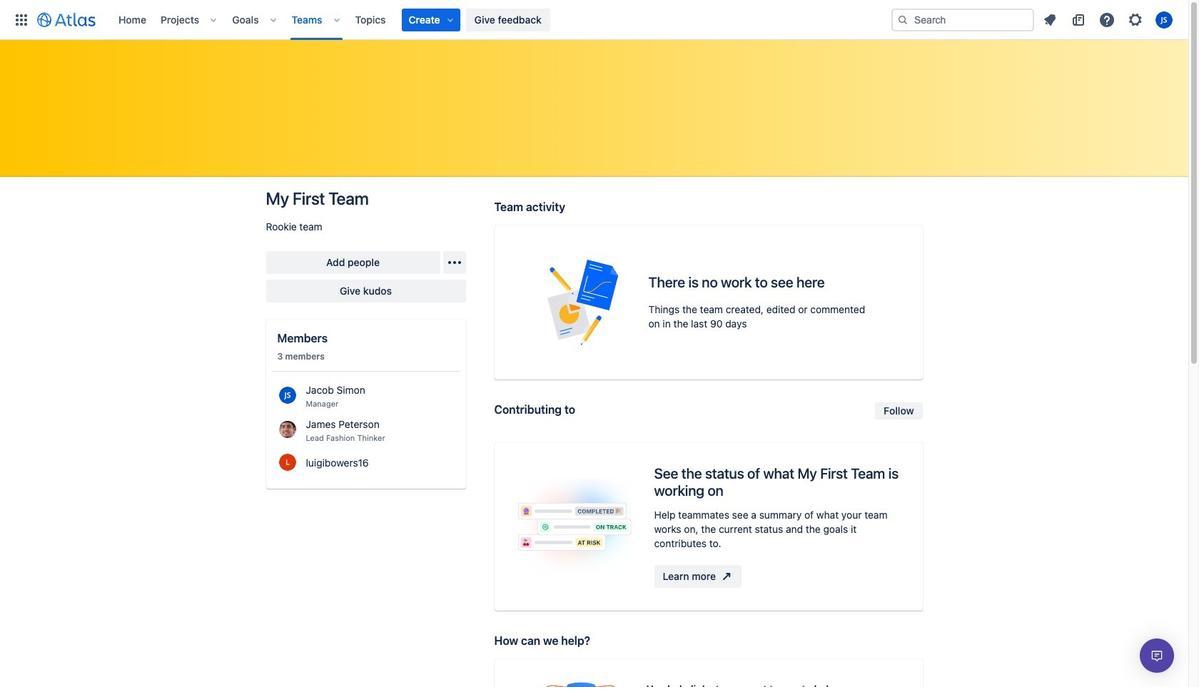 Task type: locate. For each thing, give the bounding box(es) containing it.
help image
[[1098, 11, 1116, 28]]

open intercom messenger image
[[1148, 647, 1166, 665]]

top element
[[9, 0, 891, 40]]

search image
[[897, 14, 909, 25]]

banner
[[0, 0, 1188, 40]]



Task type: describe. For each thing, give the bounding box(es) containing it.
account image
[[1156, 11, 1173, 28]]

settings image
[[1127, 11, 1144, 28]]

switch to... image
[[13, 11, 30, 28]]

notifications image
[[1041, 11, 1059, 28]]

actions image
[[446, 254, 463, 271]]

Search field
[[891, 8, 1034, 31]]



Task type: vqa. For each thing, say whether or not it's contained in the screenshot.
'close tag' image
no



